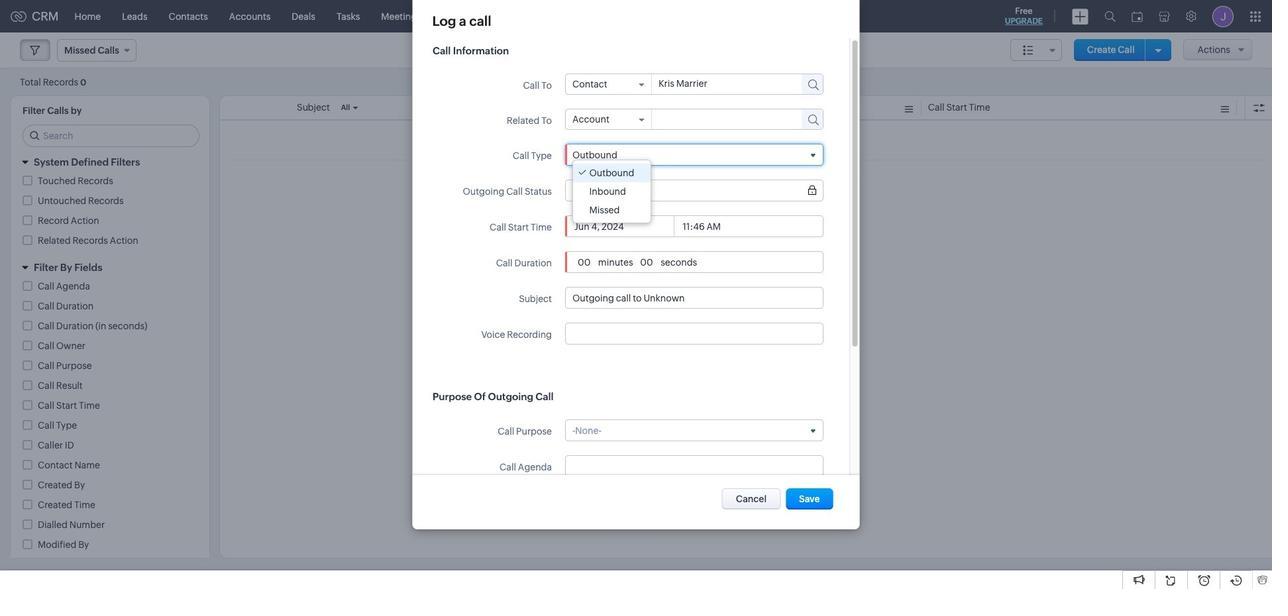 Task type: locate. For each thing, give the bounding box(es) containing it.
search image
[[1105, 11, 1116, 22]]

create menu image
[[1072, 8, 1089, 24]]

search element
[[1097, 0, 1124, 32]]

None button
[[722, 489, 781, 510], [786, 489, 834, 510], [722, 489, 781, 510], [786, 489, 834, 510]]

profile element
[[1205, 0, 1242, 32]]

calendar image
[[1132, 11, 1143, 22]]

None text field
[[652, 74, 790, 93], [652, 109, 794, 128], [576, 257, 593, 267], [638, 257, 655, 267], [572, 293, 816, 303], [652, 74, 790, 93], [652, 109, 794, 128], [576, 257, 593, 267], [638, 257, 655, 267], [572, 293, 816, 303]]

None field
[[572, 79, 645, 89], [572, 114, 645, 125], [572, 149, 816, 160], [572, 185, 816, 196], [572, 425, 816, 436], [572, 79, 645, 89], [572, 114, 645, 125], [572, 149, 816, 160], [572, 185, 816, 196], [572, 425, 816, 436]]

tree
[[573, 160, 651, 222]]

logo image
[[11, 11, 27, 22]]

profile image
[[1213, 6, 1234, 27]]

create menu element
[[1065, 0, 1097, 32]]

hh:mm a text field
[[681, 221, 731, 232]]

Search text field
[[23, 125, 199, 146]]



Task type: describe. For each thing, give the bounding box(es) containing it.
mmm d, yyyy text field
[[572, 221, 674, 232]]



Task type: vqa. For each thing, say whether or not it's contained in the screenshot.
Calendar ICON on the right
yes



